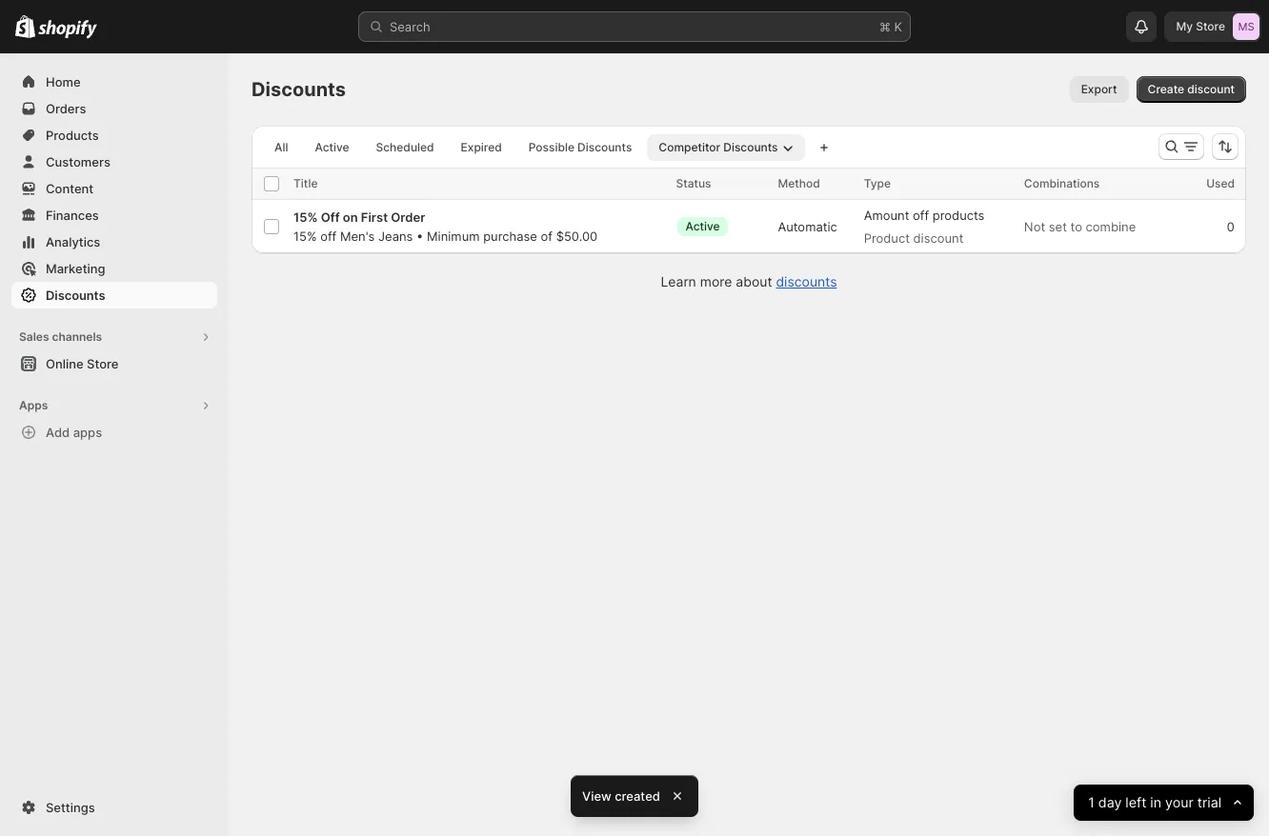 Task type: describe. For each thing, give the bounding box(es) containing it.
left
[[1125, 794, 1146, 811]]

create discount
[[1148, 82, 1235, 96]]

home link
[[11, 69, 217, 95]]

status
[[676, 176, 711, 191]]

competitor
[[659, 140, 720, 154]]

⌘ k
[[879, 19, 902, 34]]

active inside dropdown button
[[686, 219, 720, 233]]

amount off products product discount
[[864, 208, 985, 246]]

minimum
[[427, 229, 480, 244]]

export
[[1081, 82, 1117, 96]]

scheduled link
[[365, 134, 446, 161]]

discounts link
[[776, 273, 837, 290]]

customers
[[46, 154, 110, 170]]

order
[[391, 210, 425, 225]]

$50.00
[[556, 229, 598, 244]]

type
[[864, 176, 891, 191]]

create
[[1148, 82, 1184, 96]]

possible discounts link
[[517, 134, 643, 161]]

products
[[46, 128, 99, 143]]

•
[[416, 229, 423, 244]]

competitor discounts
[[659, 140, 778, 154]]

marketing
[[46, 261, 105, 276]]

on
[[343, 210, 358, 225]]

not
[[1024, 219, 1045, 234]]

not set to combine
[[1024, 219, 1136, 234]]

add apps button
[[11, 419, 217, 446]]

analytics link
[[11, 229, 217, 255]]

discounts inside dropdown button
[[723, 140, 778, 154]]

my store image
[[1233, 13, 1260, 40]]

orders link
[[11, 95, 217, 122]]

sales channels button
[[11, 324, 217, 351]]

expired link
[[449, 134, 513, 161]]

of
[[541, 229, 553, 244]]

in
[[1150, 794, 1161, 811]]

home
[[46, 74, 81, 90]]

to
[[1071, 219, 1082, 234]]

export button
[[1070, 76, 1129, 103]]

off
[[321, 210, 340, 225]]

learn more about discounts
[[661, 273, 837, 290]]

my store
[[1176, 19, 1225, 33]]

sales
[[19, 330, 49, 344]]

add apps
[[46, 425, 102, 440]]

set
[[1049, 219, 1067, 234]]

finances link
[[11, 202, 217, 229]]

settings
[[46, 800, 95, 816]]

apps button
[[11, 393, 217, 419]]

discounts link
[[11, 282, 217, 309]]

day
[[1098, 794, 1122, 811]]

discounts right the possible
[[578, 140, 632, 154]]

competitor discounts button
[[647, 134, 805, 161]]

jeans
[[378, 229, 413, 244]]

purchase
[[483, 229, 537, 244]]

marketing link
[[11, 255, 217, 282]]

customers link
[[11, 149, 217, 175]]

possible discounts
[[529, 140, 632, 154]]

online store
[[46, 356, 119, 372]]

combine
[[1086, 219, 1136, 234]]

all link
[[263, 134, 300, 161]]

discount inside amount off products product discount
[[913, 231, 964, 246]]

discounts up all
[[252, 78, 346, 101]]

expired
[[461, 140, 502, 154]]



Task type: vqa. For each thing, say whether or not it's contained in the screenshot.
tab list containing All
yes



Task type: locate. For each thing, give the bounding box(es) containing it.
channels
[[52, 330, 102, 344]]

scheduled
[[376, 140, 434, 154]]

online store button
[[0, 351, 229, 377]]

your
[[1165, 794, 1193, 811]]

sales channels
[[19, 330, 102, 344]]

15%
[[293, 210, 318, 225], [293, 229, 317, 244]]

1
[[1088, 794, 1094, 811]]

off inside 15% off on first order 15% off men's jeans • minimum purchase of $50.00
[[320, 229, 337, 244]]

apps
[[19, 398, 48, 413]]

products link
[[11, 122, 217, 149]]

discount right create
[[1187, 82, 1235, 96]]

analytics
[[46, 234, 100, 250]]

0 vertical spatial off
[[913, 208, 929, 223]]

finances
[[46, 208, 99, 223]]

off inside amount off products product discount
[[913, 208, 929, 223]]

settings link
[[11, 795, 217, 821]]

create discount button
[[1136, 76, 1246, 103]]

discount inside 'button'
[[1187, 82, 1235, 96]]

products
[[933, 208, 985, 223]]

learn
[[661, 273, 696, 290]]

1 horizontal spatial store
[[1196, 19, 1225, 33]]

off down off
[[320, 229, 337, 244]]

15% left the men's at the top of page
[[293, 229, 317, 244]]

store inside button
[[87, 356, 119, 372]]

online
[[46, 356, 84, 372]]

store down "sales channels" button
[[87, 356, 119, 372]]

1 vertical spatial discount
[[913, 231, 964, 246]]

k
[[894, 19, 902, 34]]

1 horizontal spatial discount
[[1187, 82, 1235, 96]]

0 horizontal spatial shopify image
[[15, 15, 35, 38]]

discounts
[[776, 273, 837, 290]]

active up title button
[[315, 140, 349, 154]]

discounts down marketing
[[46, 288, 105, 303]]

active down status
[[686, 219, 720, 233]]

first
[[361, 210, 388, 225]]

used
[[1206, 176, 1235, 191]]

1 horizontal spatial shopify image
[[38, 20, 97, 39]]

1 day left in your trial button
[[1074, 785, 1254, 821]]

all
[[274, 140, 288, 154]]

active button
[[676, 208, 749, 246]]

0
[[1227, 219, 1235, 234]]

store for my store
[[1196, 19, 1225, 33]]

2 15% from the top
[[293, 229, 317, 244]]

created
[[615, 789, 660, 804]]

apps
[[73, 425, 102, 440]]

1 vertical spatial off
[[320, 229, 337, 244]]

1 vertical spatial 15%
[[293, 229, 317, 244]]

0 horizontal spatial active
[[315, 140, 349, 154]]

store for online store
[[87, 356, 119, 372]]

store right my
[[1196, 19, 1225, 33]]

amount
[[864, 208, 909, 223]]

tab list containing all
[[259, 133, 808, 161]]

product
[[864, 231, 910, 246]]

1 horizontal spatial off
[[913, 208, 929, 223]]

content link
[[11, 175, 217, 202]]

search
[[390, 19, 430, 34]]

0 horizontal spatial store
[[87, 356, 119, 372]]

off right amount
[[913, 208, 929, 223]]

1 horizontal spatial active
[[686, 219, 720, 233]]

shopify image
[[15, 15, 35, 38], [38, 20, 97, 39]]

combinations
[[1024, 176, 1100, 191]]

view
[[582, 789, 612, 804]]

15% left off
[[293, 210, 318, 225]]

0 vertical spatial discount
[[1187, 82, 1235, 96]]

tab list
[[259, 133, 808, 161]]

about
[[736, 273, 772, 290]]

used button
[[1206, 174, 1254, 193]]

trial
[[1197, 794, 1221, 811]]

content
[[46, 181, 94, 196]]

off
[[913, 208, 929, 223], [320, 229, 337, 244]]

0 horizontal spatial off
[[320, 229, 337, 244]]

view created
[[582, 789, 660, 804]]

active inside tab list
[[315, 140, 349, 154]]

my
[[1176, 19, 1193, 33]]

0 vertical spatial active
[[315, 140, 349, 154]]

1 vertical spatial store
[[87, 356, 119, 372]]

active link
[[303, 134, 361, 161]]

1 vertical spatial active
[[686, 219, 720, 233]]

online store link
[[11, 351, 217, 377]]

discounts
[[252, 78, 346, 101], [578, 140, 632, 154], [723, 140, 778, 154], [46, 288, 105, 303]]

1 day left in your trial
[[1088, 794, 1221, 811]]

possible
[[529, 140, 575, 154]]

title
[[293, 176, 318, 191]]

more
[[700, 273, 732, 290]]

discount
[[1187, 82, 1235, 96], [913, 231, 964, 246]]

men's
[[340, 229, 375, 244]]

title button
[[293, 174, 337, 193]]

0 vertical spatial 15%
[[293, 210, 318, 225]]

automatic
[[778, 219, 837, 234]]

store
[[1196, 19, 1225, 33], [87, 356, 119, 372]]

0 horizontal spatial discount
[[913, 231, 964, 246]]

⌘
[[879, 19, 891, 34]]

0 vertical spatial store
[[1196, 19, 1225, 33]]

discounts up method
[[723, 140, 778, 154]]

15% off on first order 15% off men's jeans • minimum purchase of $50.00
[[293, 210, 598, 244]]

add
[[46, 425, 70, 440]]

method
[[778, 176, 820, 191]]

discount down products
[[913, 231, 964, 246]]

orders
[[46, 101, 86, 116]]

1 15% from the top
[[293, 210, 318, 225]]



